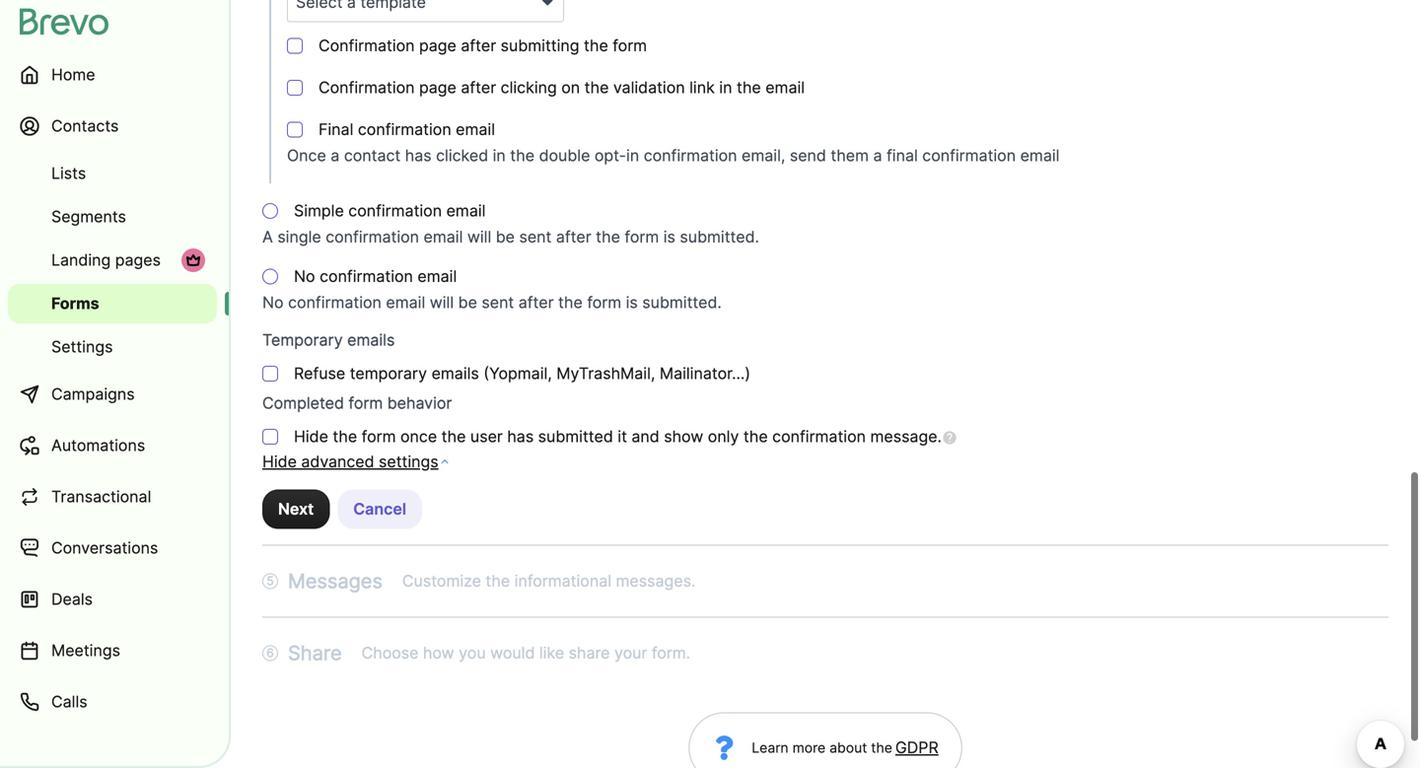Task type: vqa. For each thing, say whether or not it's contained in the screenshot.
the link
yes



Task type: describe. For each thing, give the bounding box(es) containing it.
page for submitting
[[419, 36, 457, 55]]

send
[[790, 146, 826, 165]]

lists link
[[8, 154, 217, 193]]

conversations
[[51, 539, 158, 558]]

0 horizontal spatial is
[[626, 293, 638, 312]]

on
[[562, 78, 580, 97]]

validation
[[614, 78, 685, 97]]

link
[[690, 78, 715, 97]]

temporary emails
[[262, 330, 395, 350]]

(yopmail,
[[484, 364, 552, 383]]

hide advanced settings
[[262, 452, 439, 472]]

after down double
[[556, 227, 592, 247]]

customize
[[402, 572, 481, 591]]

1 vertical spatial sent
[[482, 293, 514, 312]]

transactional link
[[8, 474, 217, 521]]

page for clicking
[[419, 78, 457, 97]]

5
[[267, 574, 274, 589]]

temporary
[[350, 364, 427, 383]]

mailinator…)
[[660, 364, 751, 383]]

automations
[[51, 436, 145, 455]]

share
[[569, 644, 610, 663]]

home link
[[8, 51, 217, 99]]

1 horizontal spatial sent
[[519, 227, 552, 247]]

once a contact has clicked in the double opt-in confirmation email, send them a final confirmation email
[[287, 146, 1060, 165]]

messages.
[[616, 572, 696, 591]]

show
[[664, 427, 704, 446]]

refuse
[[294, 364, 345, 383]]

form down temporary
[[349, 394, 383, 413]]

forms link
[[8, 284, 217, 324]]

calls link
[[8, 679, 217, 726]]

settings
[[51, 337, 113, 357]]

simple
[[294, 201, 344, 220]]

next button
[[262, 490, 330, 529]]

customize the informational messages.
[[402, 572, 696, 591]]

more
[[793, 740, 826, 757]]

user
[[470, 427, 503, 446]]

double
[[539, 146, 590, 165]]

hide for hide the form once the user has submitted it and show only the confirmation message.
[[294, 427, 328, 446]]

no for no confirmation email
[[294, 267, 315, 286]]

forms
[[51, 294, 99, 313]]

campaigns link
[[8, 371, 217, 418]]

confirmation page after submitting the form
[[319, 36, 647, 55]]

campaigns
[[51, 385, 135, 404]]

advanced
[[301, 452, 374, 472]]

deals link
[[8, 576, 217, 623]]

0 vertical spatial is
[[664, 227, 676, 247]]

0 vertical spatial submitted.
[[680, 227, 760, 247]]

them
[[831, 146, 869, 165]]

1 vertical spatial submitted.
[[642, 293, 722, 312]]

pages
[[115, 251, 161, 270]]

calls
[[51, 693, 87, 712]]

contact
[[344, 146, 401, 165]]

single
[[278, 227, 321, 247]]

choose how you would like share your form.
[[362, 644, 691, 663]]

behavior
[[387, 394, 452, 413]]

mytrashmail,
[[557, 364, 655, 383]]

final confirmation email
[[319, 120, 495, 139]]

6
[[267, 646, 274, 661]]

it
[[618, 427, 627, 446]]

a single confirmation email will be sent after the form is submitted.
[[262, 227, 760, 247]]

transactional
[[51, 487, 151, 507]]

and
[[632, 427, 660, 446]]

the left double
[[510, 146, 535, 165]]

share
[[288, 641, 342, 665]]

simple confirmation email
[[294, 201, 486, 220]]

cancel
[[353, 500, 406, 519]]

opt-
[[595, 146, 626, 165]]

settings link
[[8, 328, 217, 367]]

once
[[400, 427, 437, 446]]

0 horizontal spatial be
[[458, 293, 477, 312]]

cancel button
[[338, 490, 422, 529]]

message.
[[871, 427, 942, 446]]

conversations link
[[8, 525, 217, 572]]

final
[[887, 146, 918, 165]]

1 a from the left
[[331, 146, 340, 165]]

settings
[[379, 452, 439, 472]]

deals
[[51, 590, 93, 609]]

a
[[262, 227, 273, 247]]

segments
[[51, 207, 126, 226]]

how
[[423, 644, 454, 663]]

next
[[278, 500, 314, 519]]

left___rvooi image
[[185, 253, 201, 268]]

1 horizontal spatial emails
[[432, 364, 479, 383]]



Task type: locate. For each thing, give the bounding box(es) containing it.
informational
[[515, 572, 612, 591]]

1 horizontal spatial a
[[874, 146, 882, 165]]

completed form behavior
[[262, 394, 452, 413]]

is up mytrashmail,
[[626, 293, 638, 312]]

1 vertical spatial confirmation
[[319, 78, 415, 97]]

hide
[[294, 427, 328, 446], [262, 452, 297, 472]]

emails up temporary
[[347, 330, 395, 350]]

0 horizontal spatial a
[[331, 146, 340, 165]]

your
[[615, 644, 647, 663]]

0 vertical spatial will
[[467, 227, 492, 247]]

the up hide advanced settings
[[333, 427, 357, 446]]

learn more about the gdpr
[[752, 738, 939, 758]]

the up mytrashmail,
[[558, 293, 583, 312]]

1 confirmation from the top
[[319, 36, 415, 55]]

is
[[664, 227, 676, 247], [626, 293, 638, 312]]

0 vertical spatial confirmation
[[319, 36, 415, 55]]

the right customize
[[486, 572, 510, 591]]

form.
[[652, 644, 691, 663]]

the
[[584, 36, 608, 55], [585, 78, 609, 97], [737, 78, 761, 97], [510, 146, 535, 165], [596, 227, 620, 247], [558, 293, 583, 312], [333, 427, 357, 446], [442, 427, 466, 446], [744, 427, 768, 446], [486, 572, 510, 591], [871, 740, 893, 757]]

the inside learn more about the gdpr
[[871, 740, 893, 757]]

0 vertical spatial sent
[[519, 227, 552, 247]]

will
[[467, 227, 492, 247], [430, 293, 454, 312]]

0 vertical spatial no
[[294, 267, 315, 286]]

messages
[[288, 569, 383, 593]]

page
[[419, 36, 457, 55], [419, 78, 457, 97]]

confirmation
[[358, 120, 452, 139], [644, 146, 737, 165], [923, 146, 1016, 165], [348, 201, 442, 220], [326, 227, 419, 247], [320, 267, 413, 286], [288, 293, 382, 312], [773, 427, 866, 446]]

like
[[539, 644, 564, 663]]

confirmation
[[319, 36, 415, 55], [319, 78, 415, 97]]

be up no confirmation email will be sent after the form is submitted.
[[496, 227, 515, 247]]

learn
[[752, 740, 789, 757]]

0 vertical spatial emails
[[347, 330, 395, 350]]

0 horizontal spatial sent
[[482, 293, 514, 312]]

contacts
[[51, 116, 119, 136]]

has down final confirmation email
[[405, 146, 432, 165]]

2 a from the left
[[874, 146, 882, 165]]

landing pages link
[[8, 241, 217, 280]]

the right about
[[871, 740, 893, 757]]

be down a single confirmation email will be sent after the form is submitted. at top
[[458, 293, 477, 312]]

automations link
[[8, 422, 217, 470]]

clicked
[[436, 146, 488, 165]]

form
[[613, 36, 647, 55], [625, 227, 659, 247], [587, 293, 622, 312], [349, 394, 383, 413], [362, 427, 396, 446]]

lists
[[51, 164, 86, 183]]

1 horizontal spatial is
[[664, 227, 676, 247]]

only
[[708, 427, 739, 446]]

has right user
[[507, 427, 534, 446]]

1 vertical spatial no
[[262, 293, 284, 312]]

contacts link
[[8, 103, 217, 150]]

a left final
[[874, 146, 882, 165]]

about
[[830, 740, 867, 757]]

the up confirmation page after clicking on the validation link in the email
[[584, 36, 608, 55]]

will up no confirmation email will be sent after the form is submitted.
[[467, 227, 492, 247]]

be
[[496, 227, 515, 247], [458, 293, 477, 312]]

after left 'submitting'
[[461, 36, 496, 55]]

hide up the next
[[262, 452, 297, 472]]

submitting
[[501, 36, 580, 55]]

0 vertical spatial hide
[[294, 427, 328, 446]]

the right only
[[744, 427, 768, 446]]

1 horizontal spatial no
[[294, 267, 315, 286]]

1 horizontal spatial be
[[496, 227, 515, 247]]

temporary
[[262, 330, 343, 350]]

0 vertical spatial page
[[419, 36, 457, 55]]

1 horizontal spatial has
[[507, 427, 534, 446]]

completed
[[262, 394, 344, 413]]

confirmation for confirmation page after clicking on the validation link in the email
[[319, 78, 415, 97]]

refuse temporary emails (yopmail, mytrashmail, mailinator…)
[[294, 364, 751, 383]]

1 horizontal spatial will
[[467, 227, 492, 247]]

submitted.
[[680, 227, 760, 247], [642, 293, 722, 312]]

landing
[[51, 251, 111, 270]]

landing pages
[[51, 251, 161, 270]]

final
[[319, 120, 354, 139]]

the down opt-
[[596, 227, 620, 247]]

would
[[490, 644, 535, 663]]

in right double
[[626, 146, 639, 165]]

0 horizontal spatial has
[[405, 146, 432, 165]]

no down single
[[294, 267, 315, 286]]

in right the "link"
[[719, 78, 732, 97]]

hide the form once the user has submitted it and show only the confirmation message.
[[294, 427, 942, 446]]

a down final at the left top
[[331, 146, 340, 165]]

sent up no confirmation email will be sent after the form is submitted.
[[519, 227, 552, 247]]

form up mytrashmail,
[[587, 293, 622, 312]]

the right the "link"
[[737, 78, 761, 97]]

2 horizontal spatial in
[[719, 78, 732, 97]]

no
[[294, 267, 315, 286], [262, 293, 284, 312]]

emails
[[347, 330, 395, 350], [432, 364, 479, 383]]

form down opt-
[[625, 227, 659, 247]]

1 vertical spatial be
[[458, 293, 477, 312]]

emails up behavior
[[432, 364, 479, 383]]

no confirmation email will be sent after the form is submitted.
[[262, 293, 722, 312]]

will down 'no confirmation email'
[[430, 293, 454, 312]]

a
[[331, 146, 340, 165], [874, 146, 882, 165]]

1 horizontal spatial in
[[626, 146, 639, 165]]

submitted
[[538, 427, 613, 446]]

no confirmation email
[[294, 267, 457, 286]]

1 vertical spatial page
[[419, 78, 457, 97]]

submitted. down email,
[[680, 227, 760, 247]]

0 horizontal spatial will
[[430, 293, 454, 312]]

no up temporary
[[262, 293, 284, 312]]

0 horizontal spatial no
[[262, 293, 284, 312]]

once
[[287, 146, 326, 165]]

email,
[[742, 146, 786, 165]]

clicking
[[501, 78, 557, 97]]

in right clicked
[[493, 146, 506, 165]]

you
[[459, 644, 486, 663]]

hide down completed
[[294, 427, 328, 446]]

1 vertical spatial will
[[430, 293, 454, 312]]

0 horizontal spatial in
[[493, 146, 506, 165]]

meetings link
[[8, 627, 217, 675]]

1 vertical spatial has
[[507, 427, 534, 446]]

0 horizontal spatial emails
[[347, 330, 395, 350]]

submitted. up mailinator…)
[[642, 293, 722, 312]]

confirmation for confirmation page after submitting the form
[[319, 36, 415, 55]]

1 vertical spatial emails
[[432, 364, 479, 383]]

segments link
[[8, 197, 217, 237]]

form up hide advanced settings
[[362, 427, 396, 446]]

email
[[766, 78, 805, 97], [456, 120, 495, 139], [1021, 146, 1060, 165], [446, 201, 486, 220], [424, 227, 463, 247], [418, 267, 457, 286], [386, 293, 425, 312]]

1 vertical spatial hide
[[262, 452, 297, 472]]

0 vertical spatial be
[[496, 227, 515, 247]]

after down a single confirmation email will be sent after the form is submitted. at top
[[519, 293, 554, 312]]

choose
[[362, 644, 419, 663]]

0 vertical spatial has
[[405, 146, 432, 165]]

the left user
[[442, 427, 466, 446]]

after down confirmation page after submitting the form
[[461, 78, 496, 97]]

2 confirmation from the top
[[319, 78, 415, 97]]

1 vertical spatial is
[[626, 293, 638, 312]]

no for no confirmation email will be sent after the form is submitted.
[[262, 293, 284, 312]]

home
[[51, 65, 95, 84]]

is down once a contact has clicked in the double opt-in confirmation email, send them a final confirmation email
[[664, 227, 676, 247]]

meetings
[[51, 641, 120, 660]]

the right the on
[[585, 78, 609, 97]]

2 page from the top
[[419, 78, 457, 97]]

hide for hide advanced settings
[[262, 452, 297, 472]]

confirmation page after clicking on the validation link in the email
[[319, 78, 805, 97]]

sent
[[519, 227, 552, 247], [482, 293, 514, 312]]

form up validation
[[613, 36, 647, 55]]

sent down a single confirmation email will be sent after the form is submitted. at top
[[482, 293, 514, 312]]

1 page from the top
[[419, 36, 457, 55]]



